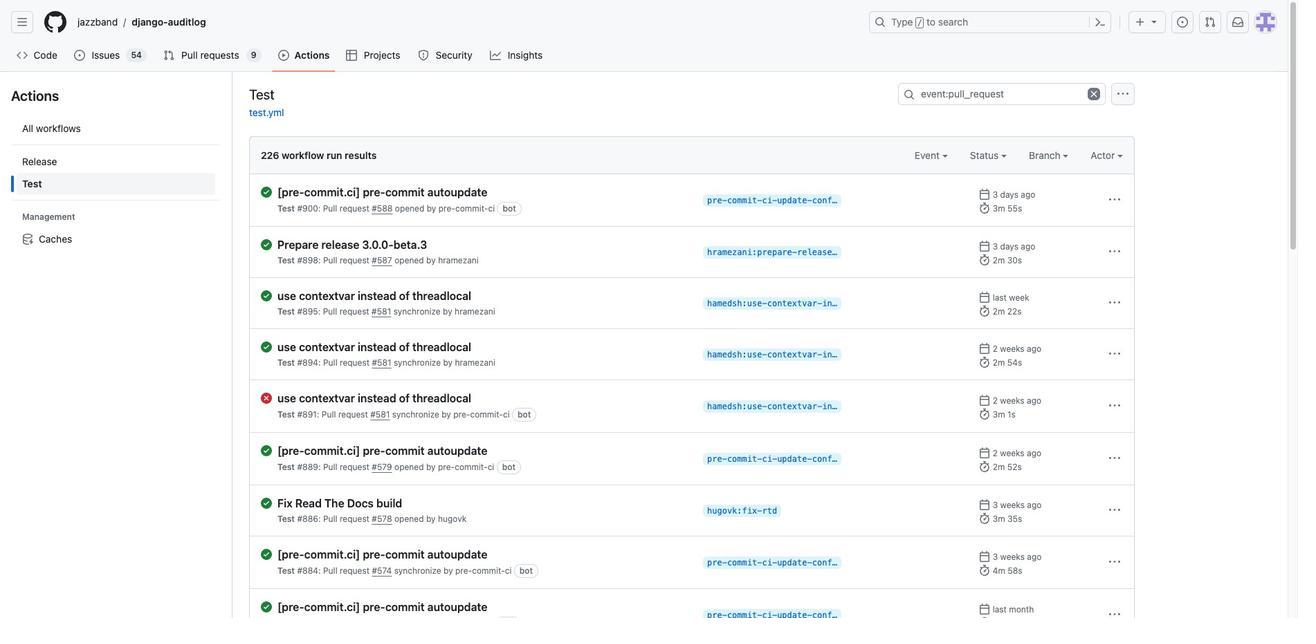 Task type: vqa. For each thing, say whether or not it's contained in the screenshot.


Task type: locate. For each thing, give the bounding box(es) containing it.
list containing jazzband
[[72, 11, 861, 33]]

1 vertical spatial contextvar
[[299, 341, 355, 354]]

commit.ci] up #884:
[[304, 549, 360, 561]]

5 calendar image from the top
[[979, 448, 991, 459]]

2 vertical spatial ci-
[[762, 558, 777, 568]]

pull request #588 opened             by pre-commit-ci
[[323, 203, 495, 214]]

2 3 from the top
[[993, 242, 998, 252]]

type / to search
[[891, 16, 968, 28]]

request inside use contextvar instead of threadlocal test #895: pull request #581 synchronize             by hramezani
[[340, 307, 369, 317]]

last for last month
[[993, 605, 1007, 615]]

3 3 from the top
[[993, 500, 998, 511]]

6 show options image from the top
[[1109, 557, 1120, 568]]

instead down #587 link
[[358, 290, 396, 302]]

1 days from the top
[[1000, 190, 1019, 200]]

all workflows link
[[17, 118, 215, 140]]

2 weeks ago for [pre-commit.ci] pre-commit autoupdate
[[993, 448, 1042, 459]]

#581 up use contextvar instead of threadlocal test #894: pull request #581 synchronize             by hramezani
[[372, 307, 391, 317]]

hamedsh:use-contextvar-instead-of-threadvars for use contextvar instead of threadlocal test #895: pull request #581 synchronize             by hramezani
[[707, 299, 927, 309]]

hugovk link
[[438, 514, 467, 525]]

2 autoupdate from the top
[[427, 445, 488, 457]]

pre-commit-ci link
[[439, 203, 495, 214], [453, 410, 510, 420], [438, 462, 494, 473], [455, 566, 512, 576]]

last
[[993, 293, 1007, 303], [993, 605, 1007, 615]]

1 horizontal spatial /
[[917, 18, 922, 28]]

[pre-commit.ci] pre-commit autoupdate link
[[278, 185, 692, 199], [278, 444, 692, 458], [278, 548, 692, 562], [278, 601, 692, 615]]

use down prepare
[[278, 290, 296, 302]]

fix read the docs build link
[[278, 497, 692, 511]]

1 autoupdate from the top
[[427, 186, 488, 199]]

show options image for 4m 58s
[[1109, 557, 1120, 568]]

ago for 3m 35s
[[1027, 500, 1042, 511]]

run duration image left 4m
[[979, 565, 991, 576]]

bot for pull request #574 synchronize             by pre-commit-ci
[[520, 566, 533, 576]]

ci
[[488, 203, 495, 214], [503, 410, 510, 420], [488, 462, 494, 473], [505, 566, 512, 576]]

by
[[427, 203, 436, 214], [426, 255, 436, 266], [443, 307, 452, 317], [443, 358, 453, 368], [442, 410, 451, 420], [426, 462, 436, 473], [426, 514, 436, 525], [444, 566, 453, 576]]

1 vertical spatial 2 weeks ago
[[993, 396, 1042, 406]]

1 vertical spatial instead-
[[822, 350, 862, 360]]

2 vertical spatial threadvars
[[877, 402, 927, 412]]

1 last from the top
[[993, 293, 1007, 303]]

weeks up 35s
[[1000, 500, 1025, 511]]

pull right #895:
[[323, 307, 337, 317]]

commit up pull request #574 synchronize             by pre-commit-ci
[[385, 549, 425, 561]]

2 calendar image from the top
[[979, 292, 991, 303]]

week
[[1009, 293, 1029, 303]]

0 vertical spatial actions
[[295, 49, 330, 61]]

/
[[123, 16, 126, 28], [917, 18, 922, 28]]

2 vertical spatial threadlocal
[[412, 392, 471, 405]]

3-
[[837, 248, 847, 257]]

all workflows
[[22, 122, 81, 134]]

0 vertical spatial 3 days ago
[[993, 190, 1036, 200]]

request left #579 "link"
[[340, 462, 370, 473]]

update- down rtd
[[777, 558, 812, 568]]

instead- for use contextvar instead of threadlocal test #894: pull request #581 synchronize             by hramezani
[[822, 350, 862, 360]]

pre-commit-ci-update-config for 3 weeks ago
[[707, 558, 842, 568]]

1 hamedsh:use-contextvar-instead-of-threadvars link from the top
[[703, 298, 927, 310]]

3 run duration image from the top
[[979, 357, 991, 368]]

threadvars
[[877, 299, 927, 309], [877, 350, 927, 360], [877, 402, 927, 412]]

#581 for use contextvar instead of threadlocal test #895: pull request #581 synchronize             by hramezani
[[372, 307, 391, 317]]

ci for pull request #574 synchronize             by pre-commit-ci
[[505, 566, 512, 576]]

2 vertical spatial #581
[[370, 410, 390, 420]]

calendar image for [pre-commit.ci] pre-commit autoupdate
[[979, 189, 991, 200]]

contextvar inside use contextvar instead of threadlocal test #894: pull request #581 synchronize             by hramezani
[[299, 341, 355, 354]]

1 vertical spatial use
[[278, 341, 296, 354]]

0 vertical spatial pre-commit-ci-update-config
[[707, 196, 842, 206]]

226 workflow run results
[[261, 149, 377, 161]]

run duration image
[[979, 255, 991, 266], [979, 306, 991, 317], [979, 357, 991, 368], [979, 462, 991, 473]]

instead
[[358, 290, 396, 302], [358, 341, 396, 354], [358, 392, 396, 405]]

4 weeks from the top
[[1000, 500, 1025, 511]]

1 vertical spatial days
[[1000, 242, 1019, 252]]

1 hamedsh:use-contextvar-instead-of-threadvars from the top
[[707, 299, 927, 309]]

2 commit from the top
[[385, 445, 425, 457]]

last month
[[993, 605, 1034, 615]]

test inside fix read the docs build test #886: pull request #578 opened             by hugovk
[[278, 514, 295, 525]]

1 calendar image from the top
[[979, 241, 991, 252]]

completed successfully image for #900:
[[261, 187, 272, 198]]

#579
[[372, 462, 392, 473]]

commit for #579
[[385, 445, 425, 457]]

3 for 4m 58s
[[993, 552, 998, 563]]

1 vertical spatial 3 days ago
[[993, 242, 1036, 252]]

2 3 days ago from the top
[[993, 242, 1036, 252]]

hramezani
[[438, 255, 479, 266], [455, 307, 495, 317], [455, 358, 496, 368]]

of for use contextvar instead of threadlocal test #894: pull request #581 synchronize             by hramezani
[[399, 341, 410, 354]]

completed successfully image for use
[[261, 291, 272, 302]]

3 threadvars from the top
[[877, 402, 927, 412]]

1 vertical spatial threadvars
[[877, 350, 927, 360]]

3 for 3m 35s
[[993, 500, 998, 511]]

2 vertical spatial instead
[[358, 392, 396, 405]]

2 vertical spatial pre-commit-ci-update-config link
[[703, 557, 842, 570]]

run duration image left 2m 22s
[[979, 306, 991, 317]]

pre-commit-ci-update-config down rtd
[[707, 558, 842, 568]]

synchronize
[[394, 307, 441, 317], [394, 358, 441, 368], [392, 410, 439, 420], [394, 566, 441, 576]]

[pre-commit.ci] pre-commit autoupdate up #588 link
[[278, 186, 488, 199]]

list
[[72, 11, 861, 33], [11, 112, 221, 256]]

hramezani inside the prepare release 3.0.0-beta.3 test #898: pull request #587 opened             by hramezani
[[438, 255, 479, 266]]

pre-commit-ci-update-config up hramezani:prepare-release-3-beta3 link at the top of the page
[[707, 196, 842, 206]]

request up use contextvar instead of threadlocal
[[340, 358, 370, 368]]

2 use contextvar instead of threadlocal link from the top
[[278, 340, 692, 354]]

3 2m from the top
[[993, 358, 1005, 368]]

last week
[[993, 293, 1029, 303]]

2 of- from the top
[[862, 350, 877, 360]]

1 vertical spatial threadlocal
[[412, 341, 471, 354]]

threadlocal inside use contextvar instead of threadlocal test #895: pull request #581 synchronize             by hramezani
[[412, 290, 471, 302]]

1 vertical spatial #581 link
[[372, 358, 391, 368]]

54
[[131, 50, 142, 60]]

weeks up 54s
[[1000, 344, 1025, 354]]

1 config from the top
[[812, 196, 842, 206]]

pull right #894: at left bottom
[[323, 358, 337, 368]]

1 calendar image from the top
[[979, 189, 991, 200]]

prepare
[[278, 239, 319, 251]]

3 hamedsh:use-contextvar-instead-of-threadvars link from the top
[[703, 401, 927, 413]]

0 vertical spatial 2 weeks ago
[[993, 344, 1042, 354]]

2 vertical spatial hramezani
[[455, 358, 496, 368]]

1 of from the top
[[399, 290, 410, 302]]

0 vertical spatial 3m
[[993, 203, 1005, 214]]

show options image
[[1109, 194, 1120, 206], [1109, 298, 1120, 309], [1109, 349, 1120, 360], [1109, 401, 1120, 412], [1109, 453, 1120, 464], [1109, 557, 1120, 568], [1109, 610, 1120, 619]]

2 instead- from the top
[[822, 350, 862, 360]]

1 ci- from the top
[[762, 196, 777, 206]]

update- up rtd
[[777, 455, 812, 464]]

weeks for 1s
[[1000, 396, 1025, 406]]

2 completed successfully image from the top
[[261, 291, 272, 302]]

2m
[[993, 255, 1005, 266], [993, 307, 1005, 317], [993, 358, 1005, 368], [993, 462, 1005, 473]]

1 vertical spatial completed successfully image
[[261, 291, 272, 302]]

1 3m from the top
[[993, 203, 1005, 214]]

2 vertical spatial 3m
[[993, 514, 1005, 525]]

3 [pre-commit.ci] pre-commit autoupdate from the top
[[278, 549, 488, 561]]

calendar image for fix read the docs build
[[979, 500, 991, 511]]

35s
[[1008, 514, 1022, 525]]

1 2 weeks ago from the top
[[993, 344, 1042, 354]]

request down release
[[340, 255, 370, 266]]

commit.ci] up #900:
[[304, 186, 360, 199]]

#581 up use contextvar instead of threadlocal
[[372, 358, 391, 368]]

0 vertical spatial hamedsh:use-contextvar-instead-of-threadvars link
[[703, 298, 927, 310]]

1 vertical spatial hamedsh:use-contextvar-instead-of-threadvars link
[[703, 349, 927, 361]]

autoupdate
[[427, 186, 488, 199], [427, 445, 488, 457], [427, 549, 488, 561], [427, 601, 488, 614]]

2 threadlocal from the top
[[412, 341, 471, 354]]

3 ci- from the top
[[762, 558, 777, 568]]

weeks for 54s
[[1000, 344, 1025, 354]]

pre-commit-ci-update-config up rtd
[[707, 455, 842, 464]]

ci- up hramezani:prepare-
[[762, 196, 777, 206]]

1 commit from the top
[[385, 186, 425, 199]]

1 vertical spatial 2
[[993, 396, 998, 406]]

1 hamedsh:use- from the top
[[707, 299, 767, 309]]

1 run duration image from the top
[[979, 203, 991, 214]]

pull right #891:
[[322, 410, 336, 420]]

pre-
[[363, 186, 385, 199], [707, 196, 727, 206], [439, 203, 455, 214], [453, 410, 470, 420], [363, 445, 385, 457], [707, 455, 727, 464], [438, 462, 455, 473], [363, 549, 385, 561], [707, 558, 727, 568], [455, 566, 472, 576], [363, 601, 385, 614]]

0 vertical spatial hramezani link
[[438, 255, 479, 266]]

list containing all workflows
[[11, 112, 221, 256]]

status button
[[970, 148, 1007, 163]]

completed successfully image for #886:
[[261, 498, 272, 509]]

[pre- for #889:
[[278, 445, 304, 457]]

None search field
[[898, 83, 1106, 105]]

0 vertical spatial #581 link
[[372, 307, 391, 317]]

config for 2 weeks ago
[[812, 455, 842, 464]]

show options image for 2m 54s
[[1109, 349, 1120, 360]]

0 vertical spatial hamedsh:use-
[[707, 299, 767, 309]]

hramezani link for use contextvar instead of threadlocal test #894: pull request #581 synchronize             by hramezani
[[455, 358, 496, 368]]

1 vertical spatial of
[[399, 341, 410, 354]]

2 weeks ago up 1s
[[993, 396, 1042, 406]]

[pre-commit.ci] pre-commit autoupdate link for pull request #588 opened             by pre-commit-ci
[[278, 185, 692, 199]]

code image
[[17, 50, 28, 61]]

1 instead- from the top
[[822, 299, 862, 309]]

2 contextvar- from the top
[[767, 350, 822, 360]]

[pre-commit.ci] pre-commit autoupdate up #574 link
[[278, 549, 488, 561]]

1 2m from the top
[[993, 255, 1005, 266]]

Filter workflow runs search field
[[898, 83, 1106, 105]]

1 vertical spatial pre-commit-ci-update-config link
[[703, 453, 842, 466]]

0 vertical spatial show options image
[[1109, 246, 1120, 257]]

request left #588
[[340, 203, 369, 214]]

/ left to
[[917, 18, 922, 28]]

3 weeks ago up 58s
[[993, 552, 1042, 563]]

1 threadvars from the top
[[877, 299, 927, 309]]

contextvar up #895:
[[299, 290, 355, 302]]

by inside the prepare release 3.0.0-beta.3 test #898: pull request #587 opened             by hramezani
[[426, 255, 436, 266]]

2 vertical spatial of
[[399, 392, 410, 405]]

5 weeks from the top
[[1000, 552, 1025, 563]]

use for use contextvar instead of threadlocal test #894: pull request #581 synchronize             by hramezani
[[278, 341, 296, 354]]

pull right #884:
[[323, 566, 337, 576]]

hramezani link
[[438, 255, 479, 266], [455, 307, 495, 317], [455, 358, 496, 368]]

1 [pre-commit.ci] pre-commit autoupdate link from the top
[[278, 185, 692, 199]]

#886:
[[297, 514, 321, 525]]

instead inside use contextvar instead of threadlocal test #895: pull request #581 synchronize             by hramezani
[[358, 290, 396, 302]]

[pre- up test #889:
[[278, 445, 304, 457]]

1 vertical spatial list
[[11, 112, 221, 256]]

2 weeks ago
[[993, 344, 1042, 354], [993, 396, 1042, 406], [993, 448, 1042, 459]]

of up pull request #581 synchronize             by pre-commit-ci
[[399, 392, 410, 405]]

3 2 weeks ago from the top
[[993, 448, 1042, 459]]

1 commit.ci] from the top
[[304, 186, 360, 199]]

test left #900:
[[278, 203, 295, 214]]

#581 for use contextvar instead of threadlocal test #894: pull request #581 synchronize             by hramezani
[[372, 358, 391, 368]]

pre-commit-ci-update-config link for 2 weeks ago
[[703, 453, 842, 466]]

#884:
[[297, 566, 321, 576]]

1 vertical spatial contextvar-
[[767, 350, 822, 360]]

1 vertical spatial of-
[[862, 350, 877, 360]]

0 vertical spatial threadvars
[[877, 299, 927, 309]]

1 3 from the top
[[993, 190, 998, 200]]

autoupdate up pull request #579 opened             by pre-commit-ci
[[427, 445, 488, 457]]

2 vertical spatial pre-commit-ci-update-config
[[707, 558, 842, 568]]

2 weeks ago up 52s
[[993, 448, 1042, 459]]

of inside use contextvar instead of threadlocal test #895: pull request #581 synchronize             by hramezani
[[399, 290, 410, 302]]

2 vertical spatial use contextvar instead of threadlocal link
[[278, 392, 692, 406]]

pre-commit-ci-update-config link
[[703, 194, 842, 207], [703, 453, 842, 466], [703, 557, 842, 570]]

2m left the 22s
[[993, 307, 1005, 317]]

of down use contextvar instead of threadlocal test #895: pull request #581 synchronize             by hramezani in the left of the page
[[399, 341, 410, 354]]

2 vertical spatial hamedsh:use-
[[707, 402, 767, 412]]

threadlocal
[[412, 290, 471, 302], [412, 341, 471, 354], [412, 392, 471, 405]]

beta3
[[847, 248, 872, 257]]

of-
[[862, 299, 877, 309], [862, 350, 877, 360], [862, 402, 877, 412]]

3 up 3m 55s
[[993, 190, 998, 200]]

update- for 3 weeks ago
[[777, 558, 812, 568]]

1 show options image from the top
[[1109, 194, 1120, 206]]

1 of- from the top
[[862, 299, 877, 309]]

1 vertical spatial pre-commit-ci-update-config
[[707, 455, 842, 464]]

54s
[[1007, 358, 1022, 368]]

0 vertical spatial use contextvar instead of threadlocal link
[[278, 289, 692, 303]]

opened inside fix read the docs build test #886: pull request #578 opened             by hugovk
[[394, 514, 424, 525]]

2 vertical spatial contextvar
[[299, 392, 355, 405]]

1 vertical spatial hamedsh:use-contextvar-instead-of-threadvars
[[707, 350, 927, 360]]

#581
[[372, 307, 391, 317], [372, 358, 391, 368], [370, 410, 390, 420]]

0 vertical spatial days
[[1000, 190, 1019, 200]]

pull request #574 synchronize             by pre-commit-ci
[[323, 566, 512, 576]]

prepare release 3.0.0-beta.3 link
[[278, 238, 692, 252]]

2 for threadlocal
[[993, 396, 998, 406]]

run duration image
[[979, 203, 991, 214], [979, 409, 991, 420], [979, 513, 991, 525], [979, 565, 991, 576]]

2 vertical spatial contextvar-
[[767, 402, 822, 412]]

pull
[[181, 49, 198, 61], [323, 203, 337, 214], [323, 255, 337, 266], [323, 307, 337, 317], [323, 358, 337, 368], [322, 410, 336, 420], [323, 462, 337, 473], [323, 514, 337, 525], [323, 566, 337, 576]]

2m left 30s
[[993, 255, 1005, 266]]

run duration image left the 3m 1s on the right
[[979, 409, 991, 420]]

last for last week
[[993, 293, 1007, 303]]

1 vertical spatial calendar image
[[979, 500, 991, 511]]

pull request #579 opened             by pre-commit-ci
[[323, 462, 494, 473]]

weeks up 1s
[[1000, 396, 1025, 406]]

search image
[[904, 89, 915, 100]]

ci for pull request #588 opened             by pre-commit-ci
[[488, 203, 495, 214]]

#587
[[372, 255, 392, 266]]

graph image
[[490, 50, 501, 61]]

commit up pull request #579 opened             by pre-commit-ci
[[385, 445, 425, 457]]

run duration image left 3m 55s
[[979, 203, 991, 214]]

3m left 35s
[[993, 514, 1005, 525]]

3 pre-commit-ci-update-config link from the top
[[703, 557, 842, 570]]

ago
[[1021, 190, 1036, 200], [1021, 242, 1036, 252], [1027, 344, 1042, 354], [1027, 396, 1042, 406], [1027, 448, 1042, 459], [1027, 500, 1042, 511], [1027, 552, 1042, 563]]

3 autoupdate from the top
[[427, 549, 488, 561]]

test down 'release'
[[22, 178, 42, 190]]

2 [pre- from the top
[[278, 445, 304, 457]]

5 show options image from the top
[[1109, 453, 1120, 464]]

3 days ago up 30s
[[993, 242, 1036, 252]]

2 completed successfully image from the top
[[261, 342, 272, 353]]

/ inside jazzband / django-auditlog
[[123, 16, 126, 28]]

use inside use contextvar instead of threadlocal test #894: pull request #581 synchronize             by hramezani
[[278, 341, 296, 354]]

completed successfully image
[[261, 239, 272, 251], [261, 291, 272, 302], [261, 549, 272, 561]]

#581 link up use contextvar instead of threadlocal test #894: pull request #581 synchronize             by hramezani
[[372, 307, 391, 317]]

3 update- from the top
[[777, 558, 812, 568]]

1 contextvar from the top
[[299, 290, 355, 302]]

1 vertical spatial hamedsh:use-
[[707, 350, 767, 360]]

4 show options image from the top
[[1109, 401, 1120, 412]]

weeks up 52s
[[1000, 448, 1025, 459]]

calendar image
[[979, 189, 991, 200], [979, 500, 991, 511]]

3 pre-commit-ci-update-config from the top
[[707, 558, 842, 568]]

ago for 2m 52s
[[1027, 448, 1042, 459]]

1 vertical spatial last
[[993, 605, 1007, 615]]

/ left the django-
[[123, 16, 126, 28]]

caches
[[39, 233, 72, 245]]

test left #889:
[[278, 462, 295, 473]]

pull inside fix read the docs build test #886: pull request #578 opened             by hugovk
[[323, 514, 337, 525]]

2 weeks ago up 54s
[[993, 344, 1042, 354]]

#581 link down use contextvar instead of threadlocal
[[370, 410, 390, 420]]

pre-commit-ci-update-config link for 3 days ago
[[703, 194, 842, 207]]

actions right play image at the left
[[295, 49, 330, 61]]

synchronize up pull request #581 synchronize             by pre-commit-ci
[[394, 358, 441, 368]]

0 vertical spatial instead-
[[822, 299, 862, 309]]

#895:
[[297, 307, 321, 317]]

by inside use contextvar instead of threadlocal test #895: pull request #581 synchronize             by hramezani
[[443, 307, 452, 317]]

by inside use contextvar instead of threadlocal test #894: pull request #581 synchronize             by hramezani
[[443, 358, 453, 368]]

pull down release
[[323, 255, 337, 266]]

#574
[[372, 566, 392, 576]]

hamedsh:use-
[[707, 299, 767, 309], [707, 350, 767, 360], [707, 402, 767, 412]]

3 completed successfully image from the top
[[261, 446, 272, 457]]

0 vertical spatial #581
[[372, 307, 391, 317]]

pre-commit-ci-update-config link down rtd
[[703, 557, 842, 570]]

4 3 from the top
[[993, 552, 998, 563]]

use inside use contextvar instead of threadlocal test #895: pull request #581 synchronize             by hramezani
[[278, 290, 296, 302]]

use contextvar instead of threadlocal
[[278, 392, 471, 405]]

2 vertical spatial instead-
[[822, 402, 862, 412]]

2 3 weeks ago from the top
[[993, 552, 1042, 563]]

synchronize inside use contextvar instead of threadlocal test #894: pull request #581 synchronize             by hramezani
[[394, 358, 441, 368]]

instead up pull request #581 synchronize             by pre-commit-ci
[[358, 392, 396, 405]]

[pre-commit.ci] pre-commit autoupdate up '#579'
[[278, 445, 488, 457]]

[pre-commit.ci] pre-commit autoupdate down #574 link
[[278, 601, 488, 614]]

#581 down use contextvar instead of threadlocal
[[370, 410, 390, 420]]

auditlog
[[168, 16, 206, 28]]

bot for pull request #579 opened             by pre-commit-ci
[[502, 462, 516, 473]]

actions
[[295, 49, 330, 61], [11, 88, 59, 104]]

synchronize up use contextvar instead of threadlocal test #894: pull request #581 synchronize             by hramezani
[[394, 307, 441, 317]]

1 use contextvar instead of threadlocal link from the top
[[278, 289, 692, 303]]

2 weeks from the top
[[1000, 396, 1025, 406]]

1 vertical spatial #581
[[372, 358, 391, 368]]

hramezani inside use contextvar instead of threadlocal test #894: pull request #581 synchronize             by hramezani
[[455, 358, 496, 368]]

test link
[[17, 173, 215, 195]]

pull inside the prepare release 3.0.0-beta.3 test #898: pull request #587 opened             by hramezani
[[323, 255, 337, 266]]

of for use contextvar instead of threadlocal test #895: pull request #581 synchronize             by hramezani
[[399, 290, 410, 302]]

2 vertical spatial hramezani link
[[455, 358, 496, 368]]

contextvar for use contextvar instead of threadlocal test #894: pull request #581 synchronize             by hramezani
[[299, 341, 355, 354]]

actions up all
[[11, 88, 59, 104]]

ci for pull request #581 synchronize             by pre-commit-ci
[[503, 410, 510, 420]]

[pre- for #900:
[[278, 186, 304, 199]]

commit-
[[727, 196, 762, 206], [455, 203, 488, 214], [470, 410, 503, 420], [727, 455, 762, 464], [455, 462, 488, 473], [727, 558, 762, 568], [472, 566, 505, 576]]

55s
[[1008, 203, 1022, 214]]

4 autoupdate from the top
[[427, 601, 488, 614]]

2 vertical spatial config
[[812, 558, 842, 568]]

3 days ago up 55s
[[993, 190, 1036, 200]]

3 show options image from the top
[[1109, 349, 1120, 360]]

2 commit.ci] from the top
[[304, 445, 360, 457]]

jazzband link
[[72, 11, 123, 33]]

show options image for 3m 55s
[[1109, 194, 1120, 206]]

test
[[249, 86, 275, 102], [22, 178, 42, 190], [278, 203, 295, 214], [278, 255, 295, 266], [278, 307, 295, 317], [278, 358, 295, 368], [278, 410, 295, 420], [278, 462, 295, 473], [278, 514, 295, 525], [278, 566, 295, 576]]

request
[[340, 203, 369, 214], [340, 255, 370, 266], [340, 307, 369, 317], [340, 358, 370, 368], [338, 410, 368, 420], [340, 462, 370, 473], [340, 514, 370, 525], [340, 566, 370, 576]]

1 vertical spatial update-
[[777, 455, 812, 464]]

0 vertical spatial instead
[[358, 290, 396, 302]]

2 up 2m 54s
[[993, 344, 998, 354]]

2 vertical spatial of-
[[862, 402, 877, 412]]

1 [pre-commit.ci] pre-commit autoupdate from the top
[[278, 186, 488, 199]]

days up 2m 30s
[[1000, 242, 1019, 252]]

pull inside use contextvar instead of threadlocal test #895: pull request #581 synchronize             by hramezani
[[323, 307, 337, 317]]

bot
[[503, 203, 516, 214], [518, 410, 531, 420], [502, 462, 516, 473], [520, 566, 533, 576]]

/ inside type / to search
[[917, 18, 922, 28]]

last up 2m 22s
[[993, 293, 1007, 303]]

2m left 52s
[[993, 462, 1005, 473]]

3 contextvar from the top
[[299, 392, 355, 405]]

1 vertical spatial use contextvar instead of threadlocal link
[[278, 340, 692, 354]]

completed successfully image for #894:
[[261, 342, 272, 353]]

test inside filter workflows element
[[22, 178, 42, 190]]

2 last from the top
[[993, 605, 1007, 615]]

ago for 4m 58s
[[1027, 552, 1042, 563]]

read
[[295, 498, 322, 510]]

git pull request image
[[1205, 17, 1216, 28]]

of for use contextvar instead of threadlocal
[[399, 392, 410, 405]]

opened right #588
[[395, 203, 424, 214]]

of inside use contextvar instead of threadlocal test #894: pull request #581 synchronize             by hramezani
[[399, 341, 410, 354]]

1 vertical spatial actions
[[11, 88, 59, 104]]

1 horizontal spatial actions
[[295, 49, 330, 61]]

hamedsh:use-contextvar-instead-of-threadvars link for use contextvar instead of threadlocal test #894: pull request #581 synchronize             by hramezani
[[703, 349, 927, 361]]

[pre-commit.ci] pre-commit autoupdate
[[278, 186, 488, 199], [278, 445, 488, 457], [278, 549, 488, 561], [278, 601, 488, 614]]

1 vertical spatial 3m
[[993, 410, 1005, 420]]

0 vertical spatial of
[[399, 290, 410, 302]]

threadlocal for use contextvar instead of threadlocal test #895: pull request #581 synchronize             by hramezani
[[412, 290, 471, 302]]

1 vertical spatial hramezani
[[455, 307, 495, 317]]

#581 inside use contextvar instead of threadlocal test #895: pull request #581 synchronize             by hramezani
[[372, 307, 391, 317]]

contextvar for use contextvar instead of threadlocal
[[299, 392, 355, 405]]

1 3 weeks ago from the top
[[993, 500, 1042, 511]]

1 pre-commit-ci-update-config from the top
[[707, 196, 842, 206]]

[pre- up test #884:
[[278, 549, 304, 561]]

commit down pull request #574 synchronize             by pre-commit-ci
[[385, 601, 425, 614]]

3 days ago for [pre-commit.ci] pre-commit autoupdate
[[993, 190, 1036, 200]]

pull right git pull request image
[[181, 49, 198, 61]]

0 vertical spatial list
[[72, 11, 861, 33]]

instead-
[[822, 299, 862, 309], [822, 350, 862, 360], [822, 402, 862, 412]]

autoupdate up "pull request #588 opened             by pre-commit-ci"
[[427, 186, 488, 199]]

0 vertical spatial 3 weeks ago
[[993, 500, 1042, 511]]

0 vertical spatial contextvar
[[299, 290, 355, 302]]

days up 3m 55s
[[1000, 190, 1019, 200]]

1 contextvar- from the top
[[767, 299, 822, 309]]

pull down the
[[323, 514, 337, 525]]

0 vertical spatial of-
[[862, 299, 877, 309]]

4 commit.ci] from the top
[[304, 601, 360, 614]]

test #889:
[[278, 462, 323, 473]]

2 vertical spatial hamedsh:use-contextvar-instead-of-threadvars
[[707, 402, 927, 412]]

3
[[993, 190, 998, 200], [993, 242, 998, 252], [993, 500, 998, 511], [993, 552, 998, 563]]

3m
[[993, 203, 1005, 214], [993, 410, 1005, 420], [993, 514, 1005, 525]]

2 vertical spatial 2
[[993, 448, 998, 459]]

4m
[[993, 566, 1005, 576]]

completed successfully image
[[261, 187, 272, 198], [261, 342, 272, 353], [261, 446, 272, 457], [261, 498, 272, 509], [261, 602, 272, 613]]

0 vertical spatial use
[[278, 290, 296, 302]]

0 vertical spatial ci-
[[762, 196, 777, 206]]

3 weeks from the top
[[1000, 448, 1025, 459]]

1 vertical spatial ci-
[[762, 455, 777, 464]]

3 up 4m
[[993, 552, 998, 563]]

threadlocal inside use contextvar instead of threadlocal test #894: pull request #581 synchronize             by hramezani
[[412, 341, 471, 354]]

3 up 2m 30s
[[993, 242, 998, 252]]

0 vertical spatial 2
[[993, 344, 998, 354]]

2 [pre-commit.ci] pre-commit autoupdate link from the top
[[278, 444, 692, 458]]

use right failed icon
[[278, 392, 296, 405]]

of down the prepare release 3.0.0-beta.3 test #898: pull request #587 opened             by hramezani on the top left
[[399, 290, 410, 302]]

4 opened from the top
[[394, 514, 424, 525]]

commit.ci] for pull request #588 opened             by pre-commit-ci
[[304, 186, 360, 199]]

1 update- from the top
[[777, 196, 812, 206]]

opened down beta.3
[[395, 255, 424, 266]]

hramezani inside use contextvar instead of threadlocal test #895: pull request #581 synchronize             by hramezani
[[455, 307, 495, 317]]

2 2 from the top
[[993, 396, 998, 406]]

calendar image
[[979, 241, 991, 252], [979, 292, 991, 303], [979, 343, 991, 354], [979, 395, 991, 406], [979, 448, 991, 459], [979, 552, 991, 563], [979, 604, 991, 615]]

instead inside use contextvar instead of threadlocal test #894: pull request #581 synchronize             by hramezani
[[358, 341, 396, 354]]

0 vertical spatial pre-commit-ci-update-config link
[[703, 194, 842, 207]]

plus image
[[1135, 17, 1146, 28]]

0 vertical spatial calendar image
[[979, 189, 991, 200]]

2 run duration image from the top
[[979, 409, 991, 420]]

2 ci- from the top
[[762, 455, 777, 464]]

django-auditlog link
[[126, 11, 212, 33]]

#581 link
[[372, 307, 391, 317], [372, 358, 391, 368], [370, 410, 390, 420]]

1 vertical spatial show options image
[[1109, 505, 1120, 516]]

use contextvar instead of threadlocal link for use contextvar instead of threadlocal test #895: pull request #581 synchronize             by hramezani
[[278, 289, 692, 303]]

1 use from the top
[[278, 290, 296, 302]]

2 vertical spatial update-
[[777, 558, 812, 568]]

1 vertical spatial instead
[[358, 341, 396, 354]]

0 vertical spatial threadlocal
[[412, 290, 471, 302]]

contextvar up #891:
[[299, 392, 355, 405]]

bot for pull request #588 opened             by pre-commit-ci
[[503, 203, 516, 214]]

2 use from the top
[[278, 341, 296, 354]]

1 vertical spatial hramezani link
[[455, 307, 495, 317]]

days
[[1000, 190, 1019, 200], [1000, 242, 1019, 252]]

2 [pre-commit.ci] pre-commit autoupdate from the top
[[278, 445, 488, 457]]

0 horizontal spatial /
[[123, 16, 126, 28]]

run duration image left 2m 54s
[[979, 357, 991, 368]]

3m for use contextvar instead of threadlocal
[[993, 410, 1005, 420]]

fix
[[278, 498, 293, 510]]

0 vertical spatial last
[[993, 293, 1007, 303]]

calendar image for 3m 1s
[[979, 395, 991, 406]]

2 up 2m 52s
[[993, 448, 998, 459]]

2 vertical spatial use
[[278, 392, 296, 405]]

pre-commit-ci-update-config for 3 days ago
[[707, 196, 842, 206]]

#891:
[[297, 410, 319, 420]]

0 vertical spatial completed successfully image
[[261, 239, 272, 251]]

0 vertical spatial hamedsh:use-contextvar-instead-of-threadvars
[[707, 299, 927, 309]]

pre-commit-ci-update-config link up rtd
[[703, 453, 842, 466]]

2 vertical spatial 2 weeks ago
[[993, 448, 1042, 459]]

test left #894: at left bottom
[[278, 358, 295, 368]]

[pre-commit.ci] pre-commit autoupdate for #579
[[278, 445, 488, 457]]

2 hamedsh:use-contextvar-instead-of-threadvars link from the top
[[703, 349, 927, 361]]

58s
[[1008, 566, 1023, 576]]

#581 inside use contextvar instead of threadlocal test #894: pull request #581 synchronize             by hramezani
[[372, 358, 391, 368]]

pre-commit-ci-update-config link for 3 weeks ago
[[703, 557, 842, 570]]

command palette image
[[1095, 17, 1106, 28]]

3 calendar image from the top
[[979, 343, 991, 354]]

pre-commit-ci link for pull request #579 opened             by pre-commit-ci
[[438, 462, 494, 473]]

2 days from the top
[[1000, 242, 1019, 252]]

show options image
[[1109, 246, 1120, 257], [1109, 505, 1120, 516]]

show workflow options image
[[1118, 89, 1129, 100]]

completed successfully image for prepare
[[261, 239, 272, 251]]

0 vertical spatial config
[[812, 196, 842, 206]]

0 vertical spatial update-
[[777, 196, 812, 206]]

0 vertical spatial contextvar-
[[767, 299, 822, 309]]

1 completed successfully image from the top
[[261, 239, 272, 251]]

ci- for 3 days ago
[[762, 196, 777, 206]]

3 weeks ago up 35s
[[993, 500, 1042, 511]]

commit.ci] for pull request #574 synchronize             by pre-commit-ci
[[304, 549, 360, 561]]

1 3 days ago from the top
[[993, 190, 1036, 200]]

synchronize right #574 link
[[394, 566, 441, 576]]

autoupdate down pull request #574 synchronize             by pre-commit-ci
[[427, 601, 488, 614]]

[pre- down test #884:
[[278, 601, 304, 614]]

3 weeks ago for fix read the docs build
[[993, 500, 1042, 511]]

insights link
[[485, 45, 549, 66]]

0 horizontal spatial actions
[[11, 88, 59, 104]]

1 completed successfully image from the top
[[261, 187, 272, 198]]

instead down use contextvar instead of threadlocal test #895: pull request #581 synchronize             by hramezani in the left of the page
[[358, 341, 396, 354]]

0 vertical spatial hramezani
[[438, 255, 479, 266]]

requests
[[200, 49, 239, 61]]

3m left 55s
[[993, 203, 1005, 214]]

ci- up rtd
[[762, 455, 777, 464]]

pre-commit-ci-update-config link up hramezani:prepare-release-3-beta3 link at the top of the page
[[703, 194, 842, 207]]

contextvar inside use contextvar instead of threadlocal test #895: pull request #581 synchronize             by hramezani
[[299, 290, 355, 302]]

3 [pre-commit.ci] pre-commit autoupdate link from the top
[[278, 548, 692, 562]]

1 vertical spatial 3 weeks ago
[[993, 552, 1042, 563]]

pull right #900:
[[323, 203, 337, 214]]

2 vertical spatial hamedsh:use-contextvar-instead-of-threadvars link
[[703, 401, 927, 413]]

2 vertical spatial completed successfully image
[[261, 549, 272, 561]]

2
[[993, 344, 998, 354], [993, 396, 998, 406], [993, 448, 998, 459]]

commit.ci]
[[304, 186, 360, 199], [304, 445, 360, 457], [304, 549, 360, 561], [304, 601, 360, 614]]

opened right #579 "link"
[[395, 462, 424, 473]]

hamedsh:use-contextvar-instead-of-threadvars
[[707, 299, 927, 309], [707, 350, 927, 360], [707, 402, 927, 412]]

1 vertical spatial config
[[812, 455, 842, 464]]

shield image
[[418, 50, 429, 61]]

run duration image for use contextvar instead of threadlocal test #894: pull request #581 synchronize             by hramezani
[[979, 357, 991, 368]]

2m for use contextvar instead of threadlocal test #894: pull request #581 synchronize             by hramezani
[[993, 358, 1005, 368]]



Task type: describe. For each thing, give the bounding box(es) containing it.
days for prepare release 3.0.0-beta.3
[[1000, 242, 1019, 252]]

use contextvar instead of threadlocal link for use contextvar instead of threadlocal test #894: pull request #581 synchronize             by hramezani
[[278, 340, 692, 354]]

request inside use contextvar instead of threadlocal test #894: pull request #581 synchronize             by hramezani
[[340, 358, 370, 368]]

autoupdate for pull request #588 opened             by pre-commit-ci
[[427, 186, 488, 199]]

hamedsh:use- for use contextvar instead of threadlocal test #894: pull request #581 synchronize             by hramezani
[[707, 350, 767, 360]]

2m 22s
[[993, 307, 1022, 317]]

use contextvar instead of threadlocal test #895: pull request #581 synchronize             by hramezani
[[278, 290, 495, 317]]

/ for type
[[917, 18, 922, 28]]

2m for use contextvar instead of threadlocal test #895: pull request #581 synchronize             by hramezani
[[993, 307, 1005, 317]]

ci- for 3 weeks ago
[[762, 558, 777, 568]]

2 for autoupdate
[[993, 448, 998, 459]]

test inside the prepare release 3.0.0-beta.3 test #898: pull request #587 opened             by hramezani
[[278, 255, 295, 266]]

[pre-commit.ci] pre-commit autoupdate for #588
[[278, 186, 488, 199]]

hugovk:fix-rtd
[[707, 507, 777, 516]]

3.0.0-
[[362, 239, 394, 251]]

226
[[261, 149, 279, 161]]

use for use contextvar instead of threadlocal test #895: pull request #581 synchronize             by hramezani
[[278, 290, 296, 302]]

2 weeks ago for use contextvar instead of threadlocal
[[993, 396, 1042, 406]]

hugovk:fix-
[[707, 507, 762, 516]]

show options image for 2m 22s
[[1109, 298, 1120, 309]]

instead for use contextvar instead of threadlocal test #894: pull request #581 synchronize             by hramezani
[[358, 341, 396, 354]]

run duration image for 3m 35s
[[979, 513, 991, 525]]

show options image for prepare release 3.0.0-beta.3
[[1109, 246, 1120, 257]]

#578 link
[[372, 514, 392, 525]]

[pre- for #884:
[[278, 549, 304, 561]]

ago for 3m 1s
[[1027, 396, 1042, 406]]

completed successfully image for #889:
[[261, 446, 272, 457]]

test inside use contextvar instead of threadlocal test #894: pull request #581 synchronize             by hramezani
[[278, 358, 295, 368]]

docs
[[347, 498, 374, 510]]

opened inside the prepare release 3.0.0-beta.3 test #898: pull request #587 opened             by hramezani
[[395, 255, 424, 266]]

4 [pre- from the top
[[278, 601, 304, 614]]

issue opened image
[[74, 50, 85, 61]]

threadlocal for use contextvar instead of threadlocal test #894: pull request #581 synchronize             by hramezani
[[412, 341, 471, 354]]

security link
[[412, 45, 479, 66]]

[pre-commit.ci] pre-commit autoupdate link for pull request #574 synchronize             by pre-commit-ci
[[278, 548, 692, 562]]

month
[[1009, 605, 1034, 615]]

ci for pull request #579 opened             by pre-commit-ci
[[488, 462, 494, 473]]

pull inside use contextvar instead of threadlocal test #894: pull request #581 synchronize             by hramezani
[[323, 358, 337, 368]]

#894:
[[297, 358, 321, 368]]

days for [pre-commit.ci] pre-commit autoupdate
[[1000, 190, 1019, 200]]

3 days ago for prepare release 3.0.0-beta.3
[[993, 242, 1036, 252]]

#581 link for use contextvar instead of threadlocal test #895: pull request #581 synchronize             by hramezani
[[372, 307, 391, 317]]

filter workflows element
[[17, 151, 215, 195]]

threadvars for use contextvar instead of threadlocal test #895: pull request #581 synchronize             by hramezani
[[877, 299, 927, 309]]

52s
[[1007, 462, 1022, 473]]

7 show options image from the top
[[1109, 610, 1120, 619]]

run duration image for 4m 58s
[[979, 565, 991, 576]]

all
[[22, 122, 33, 134]]

2m for prepare release 3.0.0-beta.3 test #898: pull request #587 opened             by hramezani
[[993, 255, 1005, 266]]

beta.3
[[394, 239, 427, 251]]

instead for use contextvar instead of threadlocal test #895: pull request #581 synchronize             by hramezani
[[358, 290, 396, 302]]

5 completed successfully image from the top
[[261, 602, 272, 613]]

release
[[22, 156, 57, 167]]

3m for [pre-commit.ci] pre-commit autoupdate
[[993, 203, 1005, 214]]

pull requests
[[181, 49, 239, 61]]

test #884:
[[278, 566, 323, 576]]

jazzband
[[78, 16, 118, 28]]

commit for #574
[[385, 549, 425, 561]]

actor button
[[1091, 148, 1123, 163]]

fix read the docs build test #886: pull request #578 opened             by hugovk
[[278, 498, 467, 525]]

hamedsh:use-contextvar-instead-of-threadvars for use contextvar instead of threadlocal test #894: pull request #581 synchronize             by hramezani
[[707, 350, 927, 360]]

search
[[938, 16, 968, 28]]

test left #891:
[[278, 410, 295, 420]]

rtd
[[762, 507, 777, 516]]

test.yml link
[[249, 107, 284, 118]]

notifications image
[[1233, 17, 1244, 28]]

3m 35s
[[993, 514, 1022, 525]]

release-
[[797, 248, 837, 257]]

hugovk:fix-rtd link
[[703, 505, 781, 518]]

table image
[[346, 50, 357, 61]]

3 use contextvar instead of threadlocal link from the top
[[278, 392, 692, 406]]

weeks for 52s
[[1000, 448, 1025, 459]]

event button
[[915, 148, 948, 163]]

3m 55s
[[993, 203, 1022, 214]]

pull right #889:
[[323, 462, 337, 473]]

release
[[321, 239, 359, 251]]

config for 3 weeks ago
[[812, 558, 842, 568]]

contextvar for use contextvar instead of threadlocal test #895: pull request #581 synchronize             by hramezani
[[299, 290, 355, 302]]

3 hamedsh:use- from the top
[[707, 402, 767, 412]]

#889:
[[297, 462, 321, 473]]

run
[[327, 149, 342, 161]]

calendar image for 2m 30s
[[979, 241, 991, 252]]

1s
[[1008, 410, 1016, 420]]

hramezani link for use contextvar instead of threadlocal test #895: pull request #581 synchronize             by hramezani
[[455, 307, 495, 317]]

/ for jazzband
[[123, 16, 126, 28]]

calendar image for 2m 54s
[[979, 343, 991, 354]]

actor
[[1091, 149, 1118, 161]]

caches link
[[17, 228, 215, 251]]

22s
[[1007, 307, 1022, 317]]

pre-commit-ci link for pull request #588 opened             by pre-commit-ci
[[439, 203, 495, 214]]

7 calendar image from the top
[[979, 604, 991, 615]]

commit.ci] for pull request #579 opened             by pre-commit-ci
[[304, 445, 360, 457]]

2m 30s
[[993, 255, 1022, 266]]

run duration image for prepare release 3.0.0-beta.3 test #898: pull request #587 opened             by hramezani
[[979, 255, 991, 266]]

contextvar- for use contextvar instead of threadlocal test #894: pull request #581 synchronize             by hramezani
[[767, 350, 822, 360]]

#574 link
[[372, 566, 392, 576]]

issue opened image
[[1177, 17, 1188, 28]]

synchronize inside use contextvar instead of threadlocal test #895: pull request #581 synchronize             by hramezani
[[394, 307, 441, 317]]

synchronize down use contextvar instead of threadlocal
[[392, 410, 439, 420]]

9
[[251, 50, 256, 60]]

homepage image
[[44, 11, 66, 33]]

update- for 2 weeks ago
[[777, 455, 812, 464]]

bot for pull request #581 synchronize             by pre-commit-ci
[[518, 410, 531, 420]]

2m 54s
[[993, 358, 1022, 368]]

projects
[[364, 49, 400, 61]]

1 opened from the top
[[395, 203, 424, 214]]

#578
[[372, 514, 392, 525]]

3 opened from the top
[[395, 462, 424, 473]]

to
[[927, 16, 936, 28]]

1 2 from the top
[[993, 344, 998, 354]]

security
[[436, 49, 472, 61]]

3 3m from the top
[[993, 514, 1005, 525]]

4 commit from the top
[[385, 601, 425, 614]]

ci- for 2 weeks ago
[[762, 455, 777, 464]]

play image
[[278, 50, 289, 61]]

show options image for fix read the docs build
[[1109, 505, 1120, 516]]

request left #574 at the left bottom of the page
[[340, 566, 370, 576]]

request inside the prepare release 3.0.0-beta.3 test #898: pull request #587 opened             by hramezani
[[340, 255, 370, 266]]

show options image for 3m 1s
[[1109, 401, 1120, 412]]

#900:
[[297, 203, 321, 214]]

hramezani link for prepare release 3.0.0-beta.3 test #898: pull request #587 opened             by hramezani
[[438, 255, 479, 266]]

hramezani:prepare-
[[707, 248, 797, 257]]

3 completed successfully image from the top
[[261, 549, 272, 561]]

test left #884:
[[278, 566, 295, 576]]

status
[[970, 149, 1001, 161]]

3 for 3m 55s
[[993, 190, 998, 200]]

calendar image for 2m 52s
[[979, 448, 991, 459]]

request inside fix read the docs build test #886: pull request #578 opened             by hugovk
[[340, 514, 370, 525]]

hramezani:prepare-release-3-beta3 link
[[703, 246, 872, 259]]

autoupdate for pull request #574 synchronize             by pre-commit-ci
[[427, 549, 488, 561]]

#898:
[[297, 255, 321, 266]]

[pre-commit.ci] pre-commit autoupdate for #574
[[278, 549, 488, 561]]

the
[[325, 498, 344, 510]]

of- for use contextvar instead of threadlocal test #895: pull request #581 synchronize             by hramezani
[[862, 299, 877, 309]]

4 run duration image from the top
[[979, 462, 991, 473]]

run duration image for use contextvar instead of threadlocal test #895: pull request #581 synchronize             by hramezani
[[979, 306, 991, 317]]

weeks for 58s
[[1000, 552, 1025, 563]]

insights
[[508, 49, 543, 61]]

2 vertical spatial #581 link
[[370, 410, 390, 420]]

workflows
[[36, 122, 81, 134]]

git pull request image
[[163, 50, 174, 61]]

[pre-commit.ci] pre-commit autoupdate link for pull request #579 opened             by pre-commit-ci
[[278, 444, 692, 458]]

pre-commit-ci link for pull request #574 synchronize             by pre-commit-ci
[[455, 566, 512, 576]]

3 contextvar- from the top
[[767, 402, 822, 412]]

management
[[22, 212, 75, 222]]

3 hamedsh:use-contextvar-instead-of-threadvars from the top
[[707, 402, 927, 412]]

calendar image for 4m 58s
[[979, 552, 991, 563]]

update- for 3 days ago
[[777, 196, 812, 206]]

projects link
[[341, 45, 407, 66]]

contextvar- for use contextvar instead of threadlocal test #895: pull request #581 synchronize             by hramezani
[[767, 299, 822, 309]]

code
[[34, 49, 57, 61]]

2m 52s
[[993, 462, 1022, 473]]

build
[[376, 498, 402, 510]]

#588 link
[[372, 203, 393, 214]]

ago for 2m 30s
[[1021, 242, 1036, 252]]

release link
[[17, 151, 215, 173]]

pre-commit-ci link for pull request #581 synchronize             by pre-commit-ci
[[453, 410, 510, 420]]

workflow
[[282, 149, 324, 161]]

clear filters image
[[1088, 88, 1100, 100]]

hramezani:prepare-release-3-beta3
[[707, 248, 872, 257]]

test inside use contextvar instead of threadlocal test #895: pull request #581 synchronize             by hramezani
[[278, 307, 295, 317]]

pre-commit-ci-update-config for 2 weeks ago
[[707, 455, 842, 464]]

by inside fix read the docs build test #886: pull request #578 opened             by hugovk
[[426, 514, 436, 525]]

prepare release 3.0.0-beta.3 test #898: pull request #587 opened             by hramezani
[[278, 239, 479, 266]]

#579 link
[[372, 462, 392, 473]]

3 of- from the top
[[862, 402, 877, 412]]

test #900:
[[278, 203, 323, 214]]

commit for #588
[[385, 186, 425, 199]]

4 [pre-commit.ci] pre-commit autoupdate from the top
[[278, 601, 488, 614]]

issues
[[92, 49, 120, 61]]

30s
[[1007, 255, 1022, 266]]

instead for use contextvar instead of threadlocal
[[358, 392, 396, 405]]

3m 1s
[[993, 410, 1016, 420]]

hamedsh:use- for use contextvar instead of threadlocal test #895: pull request #581 synchronize             by hramezani
[[707, 299, 767, 309]]

3 weeks ago for [pre-commit.ci] pre-commit autoupdate
[[993, 552, 1042, 563]]

test up test.yml link in the left of the page
[[249, 86, 275, 102]]

of- for use contextvar instead of threadlocal test #894: pull request #581 synchronize             by hramezani
[[862, 350, 877, 360]]

request down use contextvar instead of threadlocal
[[338, 410, 368, 420]]

#587 link
[[372, 255, 392, 266]]

code link
[[11, 45, 63, 66]]

3 instead- from the top
[[822, 402, 862, 412]]

4 2m from the top
[[993, 462, 1005, 473]]

failed image
[[261, 393, 272, 404]]

ago for 3m 55s
[[1021, 190, 1036, 200]]

test #891:
[[278, 410, 322, 420]]

#588
[[372, 203, 393, 214]]

jazzband / django-auditlog
[[78, 16, 206, 28]]

triangle down image
[[1149, 16, 1160, 27]]

use for use contextvar instead of threadlocal
[[278, 392, 296, 405]]

hramezani for use contextvar instead of threadlocal test #895: pull request #581 synchronize             by hramezani
[[455, 307, 495, 317]]

event
[[915, 149, 942, 161]]

4 [pre-commit.ci] pre-commit autoupdate link from the top
[[278, 601, 692, 615]]



